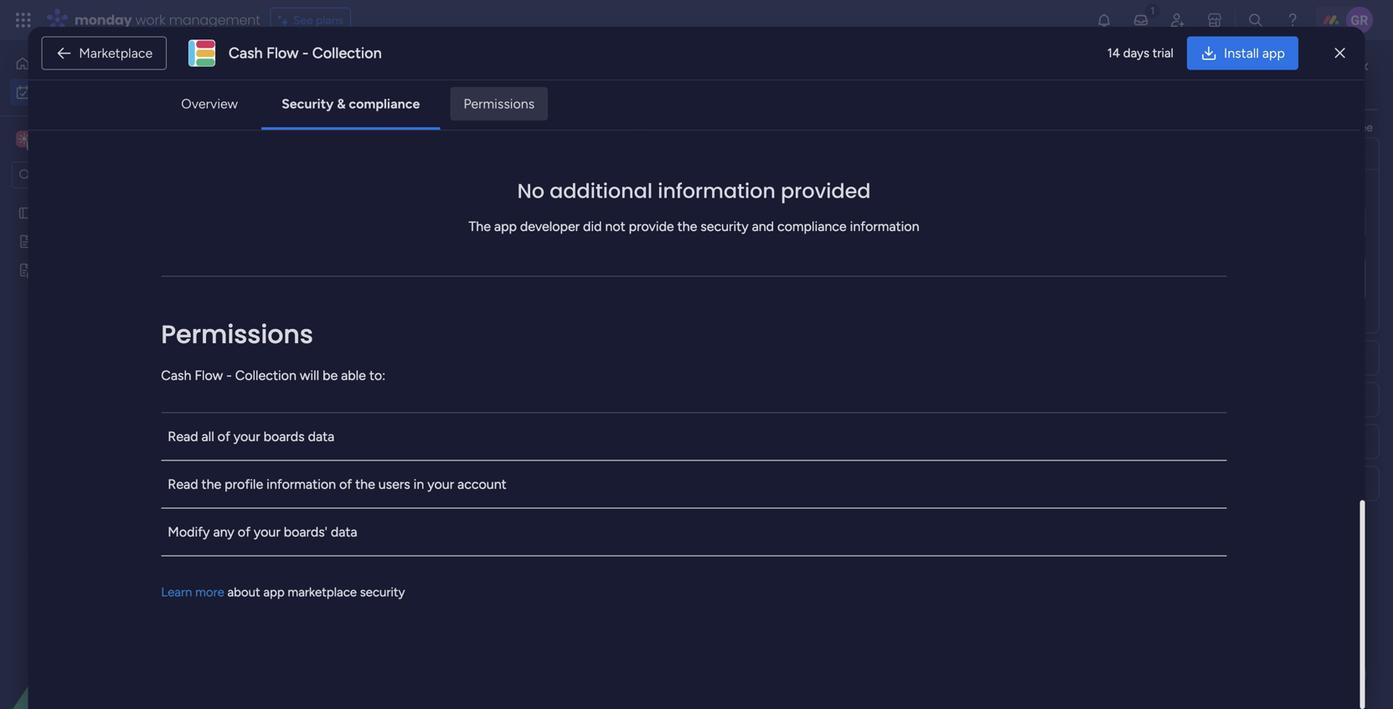 Task type: vqa. For each thing, say whether or not it's contained in the screenshot.
the and
yes



Task type: locate. For each thing, give the bounding box(es) containing it.
0 vertical spatial and
[[1228, 120, 1248, 134]]

0 vertical spatial app
[[1263, 45, 1285, 61]]

new down next
[[272, 513, 297, 527]]

no additional information provided
[[517, 177, 871, 205]]

new
[[272, 332, 297, 346], [272, 513, 297, 527]]

1 vertical spatial collection
[[235, 368, 297, 384]]

permissions
[[464, 96, 535, 112], [161, 317, 313, 352]]

None search field
[[318, 132, 471, 159]]

marketplace
[[79, 45, 153, 61]]

did
[[583, 219, 602, 234]]

of right "all" on the left of the page
[[218, 429, 230, 445]]

the left profile
[[202, 477, 221, 493]]

+ add item down boards' at the bottom
[[274, 543, 332, 557]]

read
[[168, 429, 198, 445], [168, 477, 198, 493]]

1 horizontal spatial security
[[701, 219, 749, 234]]

1 item from the top
[[300, 332, 324, 346]]

greg robinson image up the "list"
[[1347, 7, 1373, 34]]

date
[[1162, 267, 1186, 281]]

week for this
[[317, 418, 356, 439]]

item
[[300, 332, 324, 346], [300, 513, 324, 527]]

0 vertical spatial information
[[658, 177, 776, 205]]

- for cash flow - collection will be able to:
[[226, 368, 232, 384]]

item
[[309, 362, 332, 376], [382, 483, 406, 497], [309, 543, 332, 557]]

1 horizontal spatial app
[[494, 219, 517, 234]]

app right about
[[263, 585, 285, 600]]

learn more link
[[161, 585, 224, 600]]

0 horizontal spatial flow
[[195, 368, 223, 384]]

of left '1' at bottom left
[[339, 477, 352, 493]]

home
[[37, 57, 69, 71]]

users
[[379, 477, 410, 493]]

board
[[911, 267, 942, 281]]

0 vertical spatial add
[[284, 362, 306, 376]]

1 vertical spatial flow
[[195, 368, 223, 384]]

2 + add item from the top
[[274, 543, 332, 557]]

item down boards' at the bottom
[[309, 543, 332, 557]]

your right in
[[428, 477, 454, 493]]

0 vertical spatial week
[[317, 418, 356, 439]]

1 horizontal spatial information
[[658, 177, 776, 205]]

read for read the profile information of the users in your account
[[168, 477, 198, 493]]

of for boards
[[218, 429, 230, 445]]

option
[[0, 198, 214, 202]]

0 horizontal spatial security
[[360, 585, 405, 600]]

greg
[[1132, 271, 1160, 286]]

0 horizontal spatial compliance
[[349, 96, 420, 112]]

1 vertical spatial week
[[320, 478, 359, 499]]

week right this
[[317, 418, 356, 439]]

new up cash flow - collection will be able to:
[[272, 332, 297, 346]]

read up 'modify'
[[168, 477, 198, 493]]

0 vertical spatial -
[[302, 44, 309, 62]]

of right any
[[238, 524, 251, 540]]

0 vertical spatial item
[[309, 362, 332, 376]]

columns
[[1181, 120, 1225, 134]]

cash flow - collection
[[229, 44, 382, 62]]

monday work management
[[75, 10, 260, 29]]

1 vertical spatial item
[[300, 513, 324, 527]]

compliance down provided at the top right of page
[[778, 219, 847, 234]]

1 horizontal spatial compliance
[[778, 219, 847, 234]]

0 vertical spatial security
[[701, 219, 749, 234]]

lottie animation image
[[0, 540, 214, 710]]

install app
[[1224, 45, 1285, 61]]

overview
[[181, 96, 238, 112]]

and left people
[[1228, 120, 1248, 134]]

greg robinson
[[1132, 271, 1216, 286]]

information
[[658, 177, 776, 205], [850, 219, 920, 234], [267, 477, 336, 493]]

item left able
[[309, 362, 332, 376]]

1 vertical spatial greg robinson image
[[1100, 266, 1125, 291]]

0 vertical spatial greg robinson image
[[1347, 7, 1373, 34]]

application logo image
[[188, 40, 215, 67]]

0 horizontal spatial information
[[267, 477, 336, 493]]

2 vertical spatial item
[[309, 543, 332, 557]]

app for the
[[494, 219, 517, 234]]

today
[[282, 267, 330, 288]]

1 vertical spatial data
[[331, 524, 357, 540]]

choose the boards, columns and people you'd like to see
[[1076, 120, 1373, 134]]

0 horizontal spatial collection
[[235, 368, 297, 384]]

0 vertical spatial new
[[272, 332, 297, 346]]

14 days trial
[[1108, 45, 1174, 61]]

today / 2 items
[[282, 267, 384, 288]]

1 vertical spatial cash
[[161, 368, 191, 384]]

0 horizontal spatial of
[[218, 429, 230, 445]]

1 vertical spatial -
[[226, 368, 232, 384]]

0 vertical spatial + add item
[[274, 362, 332, 376]]

information up boards' at the bottom
[[267, 477, 336, 493]]

provided
[[781, 177, 871, 205]]

+ add item left able
[[274, 362, 332, 376]]

1 horizontal spatial of
[[238, 524, 251, 540]]

trial
[[1153, 45, 1174, 61]]

add down boards' at the bottom
[[284, 543, 306, 557]]

main content containing today /
[[222, 40, 1394, 710]]

1 vertical spatial app
[[494, 219, 517, 234]]

0 vertical spatial item
[[300, 332, 324, 346]]

0 horizontal spatial and
[[752, 219, 774, 234]]

read all of your boards data
[[168, 429, 335, 445]]

1 horizontal spatial greg robinson image
[[1347, 7, 1373, 34]]

item up "will"
[[300, 332, 324, 346]]

2 horizontal spatial app
[[1263, 45, 1285, 61]]

None text field
[[1086, 208, 1366, 237]]

- up my work
[[302, 44, 309, 62]]

update feed image
[[1133, 12, 1150, 28]]

1 vertical spatial permissions
[[161, 317, 313, 352]]

management
[[169, 10, 260, 29]]

public board image
[[18, 234, 34, 250]]

your left boards' at the bottom
[[254, 524, 281, 540]]

1 vertical spatial + add item
[[274, 543, 332, 557]]

new item up "will"
[[272, 332, 324, 346]]

information up board
[[850, 219, 920, 234]]

item down next
[[300, 513, 324, 527]]

1 horizontal spatial flow
[[266, 44, 299, 62]]

no additional information provided image
[[602, 0, 786, 153]]

- up read all of your boards data
[[226, 368, 232, 384]]

list box
[[0, 196, 214, 511]]

the left 'boards,'
[[1119, 120, 1137, 134]]

1 horizontal spatial -
[[302, 44, 309, 62]]

your
[[234, 429, 260, 445], [428, 477, 454, 493], [254, 524, 281, 540]]

flow up "all" on the left of the page
[[195, 368, 223, 384]]

data right boards
[[308, 429, 335, 445]]

to do list
[[1314, 75, 1361, 89]]

provide
[[629, 219, 674, 234]]

app inside button
[[1263, 45, 1285, 61]]

0 vertical spatial your
[[234, 429, 260, 445]]

+ left "will"
[[274, 362, 281, 376]]

0 vertical spatial flow
[[266, 44, 299, 62]]

app right install
[[1263, 45, 1285, 61]]

read left "all" on the left of the page
[[168, 429, 198, 445]]

2 item from the top
[[300, 513, 324, 527]]

0 vertical spatial +
[[274, 362, 281, 376]]

0 vertical spatial of
[[218, 429, 230, 445]]

2 vertical spatial app
[[263, 585, 285, 600]]

/ left '1' at bottom left
[[363, 478, 371, 499]]

/ down able
[[360, 418, 368, 439]]

collection for cash flow - collection will be able to:
[[235, 368, 297, 384]]

add left be
[[284, 362, 306, 376]]

2 vertical spatial of
[[238, 524, 251, 540]]

public board image
[[18, 205, 34, 221]]

0 vertical spatial compliance
[[349, 96, 420, 112]]

to do list button
[[1283, 69, 1368, 96]]

cash for cash flow - collection
[[229, 44, 263, 62]]

item right '1' at bottom left
[[382, 483, 406, 497]]

any
[[213, 524, 234, 540]]

the right provide
[[678, 219, 697, 234]]

new item
[[272, 332, 324, 346], [272, 513, 324, 527]]

collection up work
[[312, 44, 382, 62]]

compliance
[[349, 96, 420, 112], [778, 219, 847, 234]]

1 vertical spatial new
[[272, 513, 297, 527]]

week left '1' at bottom left
[[320, 478, 359, 499]]

1 horizontal spatial collection
[[312, 44, 382, 62]]

marketplace button
[[41, 36, 167, 70]]

greg robinson image
[[1347, 7, 1373, 34], [1100, 266, 1125, 291]]

week for next
[[320, 478, 359, 499]]

do
[[1329, 75, 1343, 89]]

1 add from the top
[[284, 362, 306, 376]]

your left boards
[[234, 429, 260, 445]]

1 vertical spatial item
[[382, 483, 406, 497]]

private board image
[[18, 262, 34, 278]]

1 vertical spatial add
[[284, 543, 306, 557]]

monday
[[75, 10, 132, 29]]

list
[[1346, 75, 1361, 89]]

greg robinson image left greg at the top right of the page
[[1100, 266, 1125, 291]]

collection
[[312, 44, 382, 62], [235, 368, 297, 384]]

data
[[308, 429, 335, 445], [331, 524, 357, 540]]

+
[[274, 362, 281, 376], [274, 543, 281, 557]]

new item down next
[[272, 513, 324, 527]]

information up the app developer did not provide the security and compliance information
[[658, 177, 776, 205]]

and up group
[[752, 219, 774, 234]]

2 vertical spatial your
[[254, 524, 281, 540]]

1 vertical spatial of
[[339, 477, 352, 493]]

0 horizontal spatial permissions
[[161, 317, 313, 352]]

0 vertical spatial collection
[[312, 44, 382, 62]]

compliance up the filter dashboard by text 'search box'
[[349, 96, 420, 112]]

/
[[334, 267, 341, 288], [360, 418, 368, 439], [363, 478, 371, 499], [324, 599, 332, 620]]

app right "the"
[[494, 219, 517, 234]]

data right boards' at the bottom
[[331, 524, 357, 540]]

later
[[282, 599, 320, 620]]

workspace image
[[16, 130, 33, 148], [18, 130, 30, 148]]

1 vertical spatial security
[[360, 585, 405, 600]]

2 horizontal spatial of
[[339, 477, 352, 493]]

cash
[[229, 44, 263, 62], [161, 368, 191, 384]]

0 vertical spatial cash
[[229, 44, 263, 62]]

1 horizontal spatial permissions
[[464, 96, 535, 112]]

app
[[1263, 45, 1285, 61], [494, 219, 517, 234], [263, 585, 285, 600]]

2 read from the top
[[168, 477, 198, 493]]

/ right later on the left bottom of the page
[[324, 599, 332, 620]]

1 read from the top
[[168, 429, 198, 445]]

cash flow - collection will be able to:
[[161, 368, 386, 384]]

flow up my
[[266, 44, 299, 62]]

robinson
[[1163, 271, 1216, 286]]

collection left "will"
[[235, 368, 297, 384]]

main content
[[222, 40, 1394, 710]]

security right marketplace on the bottom of the page
[[360, 585, 405, 600]]

about
[[227, 585, 260, 600]]

0 vertical spatial data
[[308, 429, 335, 445]]

and
[[1228, 120, 1248, 134], [752, 219, 774, 234]]

0 vertical spatial permissions
[[464, 96, 535, 112]]

1 vertical spatial new item
[[272, 513, 324, 527]]

1 vertical spatial information
[[850, 219, 920, 234]]

security down no additional information provided
[[701, 219, 749, 234]]

1 vertical spatial +
[[274, 543, 281, 557]]

0 horizontal spatial -
[[226, 368, 232, 384]]

group
[[747, 267, 780, 281]]

boards
[[264, 429, 305, 445]]

security
[[701, 219, 749, 234], [360, 585, 405, 600]]

+ down modify any of your boards' data
[[274, 543, 281, 557]]

0 horizontal spatial cash
[[161, 368, 191, 384]]

- for cash flow - collection
[[302, 44, 309, 62]]

1 vertical spatial read
[[168, 477, 198, 493]]

more
[[195, 585, 224, 600]]

overview button
[[168, 87, 251, 121]]

my work
[[247, 63, 360, 101]]

0 vertical spatial read
[[168, 429, 198, 445]]

select product image
[[15, 12, 32, 28]]

compliance inside button
[[349, 96, 420, 112]]

1 horizontal spatial cash
[[229, 44, 263, 62]]

1 vertical spatial and
[[752, 219, 774, 234]]

0 vertical spatial new item
[[272, 332, 324, 346]]

+ add item
[[274, 362, 332, 376], [274, 543, 332, 557]]

permissions inside "button"
[[464, 96, 535, 112]]



Task type: describe. For each thing, give the bounding box(es) containing it.
1 workspace image from the left
[[16, 130, 33, 148]]

install
[[1224, 45, 1259, 61]]

modify any of your boards' data
[[168, 524, 357, 540]]

security & compliance button
[[268, 87, 433, 121]]

profile
[[225, 477, 263, 493]]

boards,
[[1140, 120, 1178, 134]]

main workspace button
[[12, 125, 163, 153]]

2 vertical spatial information
[[267, 477, 336, 493]]

item inside next week / 1 item
[[382, 483, 406, 497]]

my
[[247, 63, 286, 101]]

1
[[375, 483, 379, 497]]

items
[[355, 271, 384, 286]]

lottie animation element
[[0, 540, 214, 710]]

learn more about app marketplace security
[[161, 585, 405, 600]]

learn
[[161, 585, 192, 600]]

workspace selection element
[[16, 129, 140, 151]]

flow for cash flow - collection
[[266, 44, 299, 62]]

see plans
[[293, 13, 344, 27]]

plans
[[316, 13, 344, 27]]

customize
[[627, 139, 684, 153]]

boards'
[[284, 524, 328, 540]]

2 + from the top
[[274, 543, 281, 557]]

2
[[345, 271, 352, 286]]

0 horizontal spatial app
[[263, 585, 285, 600]]

14
[[1108, 45, 1121, 61]]

work
[[135, 10, 166, 29]]

see
[[293, 13, 313, 27]]

not
[[605, 219, 626, 234]]

1 + from the top
[[274, 362, 281, 376]]

the
[[469, 219, 491, 234]]

developer
[[520, 219, 580, 234]]

workspace
[[71, 131, 137, 147]]

0 horizontal spatial greg robinson image
[[1100, 266, 1125, 291]]

2 workspace image from the left
[[18, 130, 30, 148]]

the left "users"
[[355, 477, 375, 493]]

invite members image
[[1170, 12, 1187, 28]]

home link
[[10, 50, 204, 77]]

account
[[458, 477, 507, 493]]

see
[[1355, 120, 1373, 134]]

2 horizontal spatial information
[[850, 219, 920, 234]]

notifications image
[[1096, 12, 1113, 28]]

1 horizontal spatial and
[[1228, 120, 1248, 134]]

this
[[282, 418, 313, 439]]

people
[[1251, 120, 1287, 134]]

1 vertical spatial compliance
[[778, 219, 847, 234]]

next
[[282, 478, 316, 499]]

home option
[[10, 50, 204, 77]]

Filter dashboard by text search field
[[318, 132, 471, 159]]

monday marketplace image
[[1207, 12, 1223, 28]]

app for install
[[1263, 45, 1285, 61]]

collection for cash flow - collection
[[312, 44, 382, 62]]

modify
[[168, 524, 210, 540]]

next week / 1 item
[[282, 478, 406, 499]]

to:
[[369, 368, 386, 384]]

work
[[292, 63, 360, 101]]

&
[[337, 96, 346, 112]]

choose
[[1076, 120, 1116, 134]]

1 vertical spatial your
[[428, 477, 454, 493]]

of for boards'
[[238, 524, 251, 540]]

in
[[414, 477, 424, 493]]

your for boards'
[[254, 524, 281, 540]]

customize button
[[601, 132, 691, 159]]

all
[[202, 429, 214, 445]]

read for read all of your boards data
[[168, 429, 198, 445]]

main
[[39, 131, 68, 147]]

no
[[517, 177, 545, 205]]

the app developer did not provide the security and compliance information
[[469, 219, 920, 234]]

to
[[1341, 120, 1352, 134]]

flow for cash flow - collection will be able to:
[[195, 368, 223, 384]]

2 add from the top
[[284, 543, 306, 557]]

later /
[[282, 599, 336, 620]]

cash for cash flow - collection will be able to:
[[161, 368, 191, 384]]

search everything image
[[1248, 12, 1264, 28]]

install app button
[[1187, 36, 1299, 70]]

will
[[300, 368, 319, 384]]

this week /
[[282, 418, 372, 439]]

2 new from the top
[[272, 513, 297, 527]]

read the profile information of the users in your account
[[168, 477, 507, 493]]

like
[[1321, 120, 1338, 134]]

1 image
[[1145, 1, 1161, 20]]

dapulse x slim image
[[1335, 43, 1346, 63]]

1 new item from the top
[[272, 332, 324, 346]]

security
[[282, 96, 334, 112]]

additional
[[550, 177, 653, 205]]

2 new item from the top
[[272, 513, 324, 527]]

be
[[323, 368, 338, 384]]

data for read all of your boards data
[[308, 429, 335, 445]]

help image
[[1285, 12, 1301, 28]]

days
[[1124, 45, 1150, 61]]

your for boards
[[234, 429, 260, 445]]

permissions button
[[450, 87, 548, 121]]

marketplace
[[288, 585, 357, 600]]

see plans button
[[270, 8, 351, 33]]

1 new from the top
[[272, 332, 297, 346]]

1 + add item from the top
[[274, 362, 332, 376]]

you'd
[[1289, 120, 1318, 134]]

able
[[341, 368, 366, 384]]

people
[[1047, 267, 1083, 281]]

to
[[1314, 75, 1326, 89]]

greg robinson link
[[1132, 271, 1216, 286]]

security & compliance
[[282, 96, 420, 112]]

/ left '2'
[[334, 267, 341, 288]]

main workspace
[[39, 131, 137, 147]]

data for modify any of your boards' data
[[331, 524, 357, 540]]



